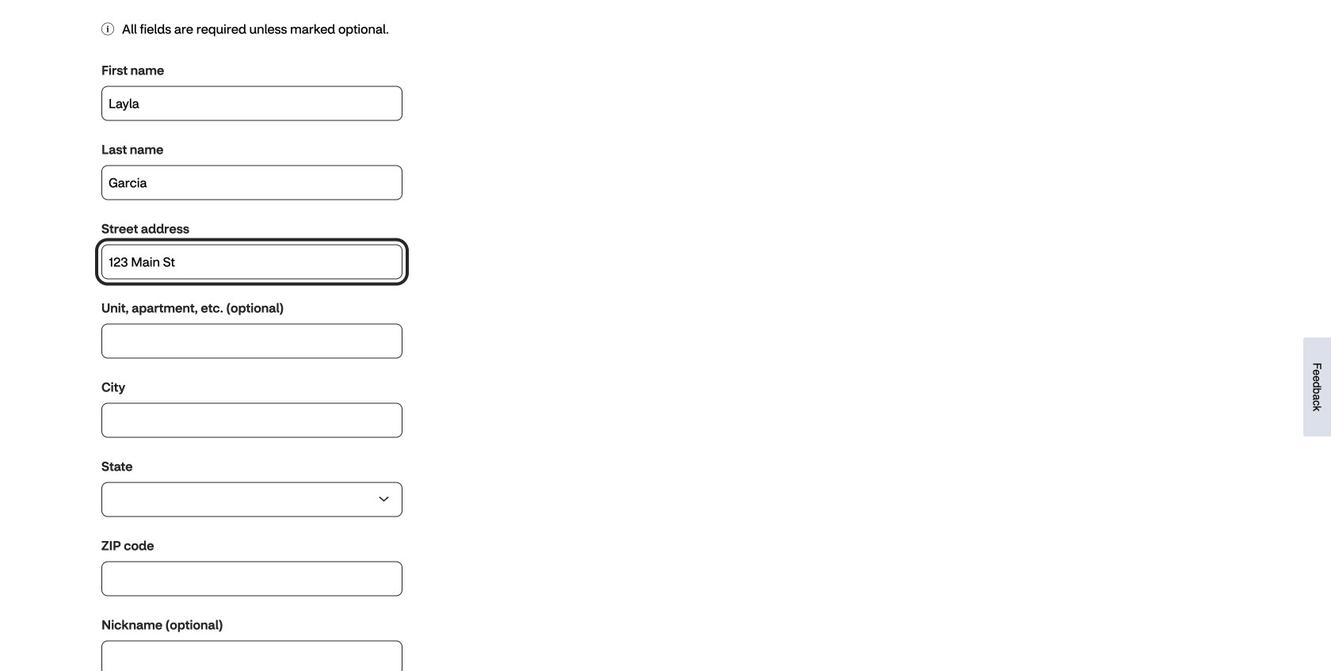 Task type: locate. For each thing, give the bounding box(es) containing it.
None text field
[[101, 86, 403, 121], [101, 165, 403, 200], [101, 244, 403, 279], [101, 403, 403, 438], [101, 562, 403, 596], [101, 86, 403, 121], [101, 165, 403, 200], [101, 244, 403, 279], [101, 403, 403, 438], [101, 562, 403, 596]]

None text field
[[101, 324, 403, 359], [101, 641, 403, 671], [101, 324, 403, 359], [101, 641, 403, 671]]



Task type: vqa. For each thing, say whether or not it's contained in the screenshot.
IS
no



Task type: describe. For each thing, give the bounding box(es) containing it.
info image
[[101, 23, 114, 35]]



